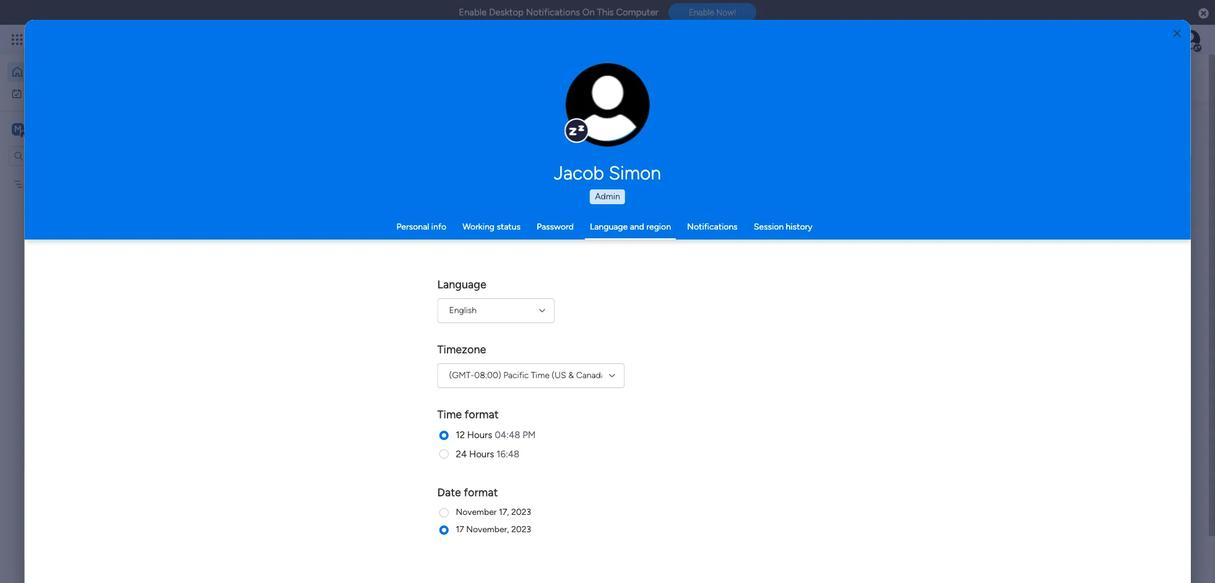 Task type: locate. For each thing, give the bounding box(es) containing it.
hours right 12
[[467, 430, 492, 441]]

change profile picture
[[582, 112, 634, 132]]

option
[[0, 173, 158, 175]]

my work
[[27, 88, 60, 98]]

session history
[[754, 222, 813, 232]]

format up the november on the left bottom of page
[[464, 486, 498, 500]]

0 vertical spatial format
[[465, 408, 499, 422]]

time left (us
[[531, 370, 550, 381]]

november
[[456, 507, 497, 517]]

language
[[590, 222, 628, 232], [437, 278, 486, 292]]

workspace
[[53, 123, 102, 135]]

1 vertical spatial and
[[424, 424, 441, 435]]

2023 for 17 november, 2023
[[511, 524, 531, 535]]

jacob
[[554, 162, 604, 184]]

enable
[[459, 7, 487, 18], [689, 8, 714, 17]]

and left region
[[630, 222, 644, 232]]

personal info link
[[396, 222, 446, 232]]

enable now! button
[[668, 3, 756, 22]]

november,
[[466, 524, 509, 535]]

english
[[449, 305, 477, 316]]

notifications right region
[[687, 222, 738, 232]]

notifications left on
[[526, 7, 580, 18]]

status
[[497, 222, 521, 232]]

(gmt-
[[449, 370, 474, 381]]

2023 for november 17, 2023
[[511, 507, 531, 517]]

main workspace
[[28, 123, 102, 135]]

hours
[[467, 430, 492, 441], [469, 448, 494, 460]]

my inside 'list box'
[[29, 179, 41, 189]]

2023
[[511, 507, 531, 517], [511, 524, 531, 535]]

jacob simon button
[[437, 162, 778, 184]]

04:48
[[495, 430, 520, 441]]

personal info
[[396, 222, 446, 232]]

computer
[[616, 7, 658, 18]]

notifications
[[526, 7, 580, 18], [687, 222, 738, 232]]

1 horizontal spatial notifications
[[687, 222, 738, 232]]

timezone
[[437, 343, 486, 357]]

2023 down november 17, 2023
[[511, 524, 531, 535]]

pacific
[[503, 370, 529, 381]]

my inside button
[[27, 88, 39, 98]]

working status link
[[463, 222, 521, 232]]

0 vertical spatial language
[[590, 222, 628, 232]]

change
[[582, 112, 609, 121]]

your
[[349, 424, 369, 435]]

language and region
[[590, 222, 671, 232]]

format up the collaborating
[[465, 408, 499, 422]]

0 horizontal spatial enable
[[459, 7, 487, 18]]

1 vertical spatial time
[[437, 408, 462, 422]]

1 horizontal spatial time
[[531, 370, 550, 381]]

0 horizontal spatial language
[[437, 278, 486, 292]]

language up english
[[437, 278, 486, 292]]

17,
[[499, 507, 509, 517]]

1 2023 from the top
[[511, 507, 531, 517]]

1 horizontal spatial and
[[630, 222, 644, 232]]

desktop
[[489, 7, 524, 18]]

pm
[[523, 430, 536, 441]]

12 hours 04:48 pm
[[456, 430, 536, 441]]

my work button
[[7, 83, 133, 103]]

0 horizontal spatial time
[[437, 408, 462, 422]]

jacob simon image
[[1180, 30, 1200, 50]]

2023 right the 17,
[[511, 507, 531, 517]]

now!
[[716, 8, 736, 17]]

24
[[456, 448, 467, 460]]

my board list box
[[0, 171, 158, 362]]

0 vertical spatial my
[[27, 88, 39, 98]]

17
[[456, 524, 464, 535]]

select product image
[[11, 33, 24, 46]]

start
[[443, 424, 464, 435]]

this
[[597, 7, 614, 18]]

time format
[[437, 408, 499, 422]]

1 vertical spatial format
[[464, 486, 498, 500]]

(us
[[552, 370, 566, 381]]

my left work
[[27, 88, 39, 98]]

2 2023 from the top
[[511, 524, 531, 535]]

1 vertical spatial 2023
[[511, 524, 531, 535]]

change profile picture button
[[566, 63, 650, 147]]

and left start
[[424, 424, 441, 435]]

time
[[531, 370, 550, 381], [437, 408, 462, 422]]

history
[[786, 222, 813, 232]]

1 vertical spatial my
[[29, 179, 41, 189]]

08:00)
[[474, 370, 501, 381]]

17 november, 2023
[[456, 524, 531, 535]]

0 vertical spatial hours
[[467, 430, 492, 441]]

0 vertical spatial 2023
[[511, 507, 531, 517]]

0 horizontal spatial and
[[424, 424, 441, 435]]

Search in workspace field
[[26, 149, 103, 163]]

enable for enable now!
[[689, 8, 714, 17]]

and
[[630, 222, 644, 232], [424, 424, 441, 435]]

1 image
[[1034, 25, 1046, 39]]

language down admin
[[590, 222, 628, 232]]

enable left desktop
[[459, 7, 487, 18]]

date format
[[437, 486, 498, 500]]

1 vertical spatial hours
[[469, 448, 494, 460]]

my board
[[29, 179, 66, 189]]

1 horizontal spatial language
[[590, 222, 628, 232]]

session
[[754, 222, 784, 232]]

format
[[465, 408, 499, 422], [464, 486, 498, 500]]

my left board
[[29, 179, 41, 189]]

time up start
[[437, 408, 462, 422]]

personal
[[396, 222, 429, 232]]

0 vertical spatial notifications
[[526, 7, 580, 18]]

collaborating
[[466, 424, 525, 435]]

my
[[27, 88, 39, 98], [29, 179, 41, 189]]

0 vertical spatial time
[[531, 370, 550, 381]]

enable left now!
[[689, 8, 714, 17]]

1 horizontal spatial enable
[[689, 8, 714, 17]]

1 vertical spatial language
[[437, 278, 486, 292]]

teammates
[[372, 424, 422, 435]]

enable inside button
[[689, 8, 714, 17]]

hours right 24
[[469, 448, 494, 460]]



Task type: describe. For each thing, give the bounding box(es) containing it.
board
[[43, 179, 66, 189]]

home button
[[7, 62, 133, 82]]

main
[[28, 123, 50, 135]]

1 vertical spatial notifications
[[687, 222, 738, 232]]

my for my board
[[29, 179, 41, 189]]

working
[[463, 222, 495, 232]]

jacob simon
[[554, 162, 661, 184]]

session history link
[[754, 222, 813, 232]]

hours for 12 hours
[[467, 430, 492, 441]]

notifications link
[[687, 222, 738, 232]]

working status
[[463, 222, 521, 232]]

hours for 24 hours
[[469, 448, 494, 460]]

24 hours 16:48
[[456, 448, 520, 460]]

region
[[646, 222, 671, 232]]

language and region link
[[590, 222, 671, 232]]

enable desktop notifications on this computer
[[459, 7, 658, 18]]

invite your teammates and start collaborating
[[322, 424, 525, 435]]

(gmt-08:00) pacific time (us & canada)
[[449, 370, 608, 381]]

work
[[41, 88, 60, 98]]

12
[[456, 430, 465, 441]]

&
[[568, 370, 574, 381]]

enable now!
[[689, 8, 736, 17]]

admin
[[595, 191, 620, 202]]

m
[[14, 123, 22, 134]]

home
[[28, 66, 52, 77]]

password
[[537, 222, 574, 232]]

workspace image
[[12, 122, 24, 136]]

0 horizontal spatial notifications
[[526, 7, 580, 18]]

on
[[582, 7, 595, 18]]

profile
[[611, 112, 634, 121]]

0 vertical spatial and
[[630, 222, 644, 232]]

language for language
[[437, 278, 486, 292]]

format for date format
[[464, 486, 498, 500]]

picture
[[595, 122, 620, 132]]

workspace selection element
[[12, 122, 103, 138]]

dapulse close image
[[1198, 7, 1209, 20]]

canada)
[[576, 370, 608, 381]]

info
[[431, 222, 446, 232]]

invite
[[322, 424, 347, 435]]

my for my work
[[27, 88, 39, 98]]

simon
[[609, 162, 661, 184]]

november 17, 2023
[[456, 507, 531, 517]]

date
[[437, 486, 461, 500]]

enable for enable desktop notifications on this computer
[[459, 7, 487, 18]]

language for language and region
[[590, 222, 628, 232]]

format for time format
[[465, 408, 499, 422]]

password link
[[537, 222, 574, 232]]

close image
[[1173, 29, 1181, 38]]

16:48
[[497, 448, 520, 460]]



Task type: vqa. For each thing, say whether or not it's contained in the screenshot.
rightmost Notifications
yes



